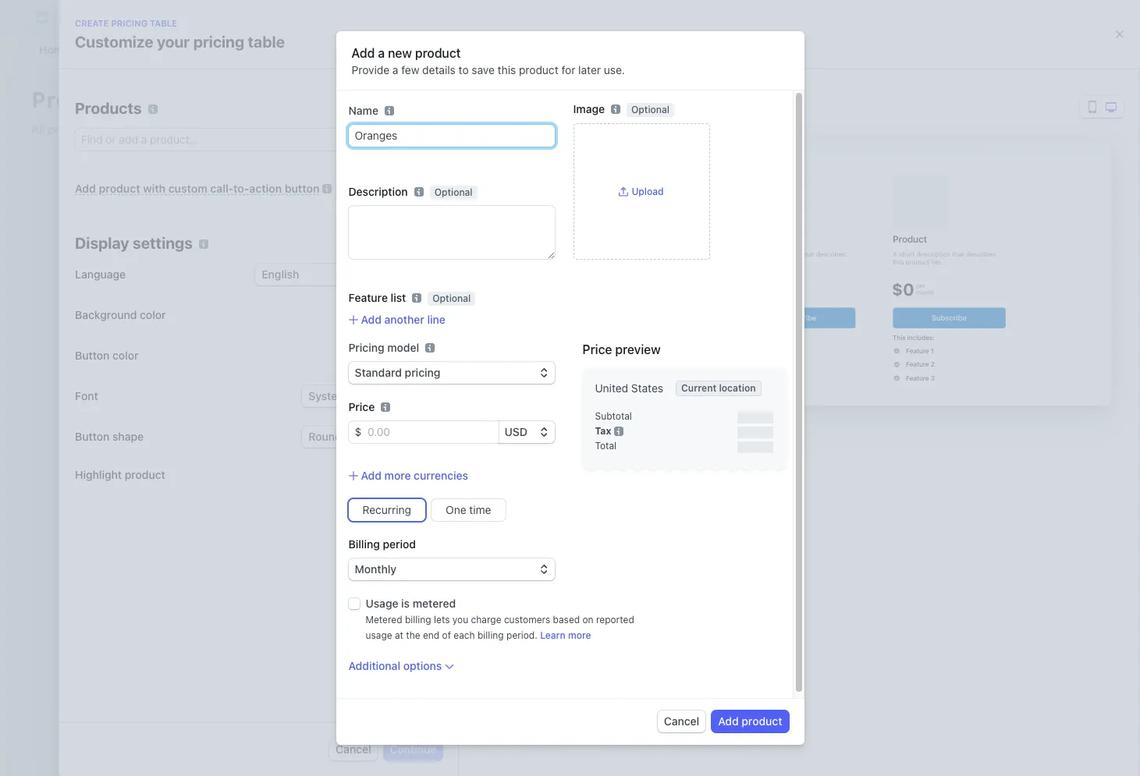 Task type: locate. For each thing, give the bounding box(es) containing it.
your
[[157, 33, 190, 51], [676, 384, 698, 397]]

based
[[553, 615, 580, 626]]

0 horizontal spatial your
[[157, 33, 190, 51]]

customize
[[75, 33, 153, 51]]

optional up line on the top left of the page
[[433, 293, 471, 305]]

this
[[498, 63, 516, 77]]

1 button from the top
[[75, 349, 110, 362]]

more inside button
[[385, 469, 411, 483]]

to inside add a new product provide a few details to save this product for later use.
[[459, 63, 469, 77]]

to left save
[[459, 63, 469, 77]]

add inside add a new product provide a few details to save this product for later use.
[[352, 46, 375, 60]]

0 horizontal spatial on
[[583, 615, 594, 626]]

create a pricing table create a branded, responsive pricing table to embed on your website.
[[393, 360, 698, 413]]

0 horizontal spatial billing
[[405, 615, 432, 626]]

a up website.
[[429, 384, 435, 397]]

continue button
[[384, 739, 443, 761]]

color right background
[[140, 308, 166, 322]]

add product with custom call-to-action button button
[[75, 182, 320, 195]]

add for new
[[352, 46, 375, 60]]

1 horizontal spatial cancel button
[[658, 711, 706, 733]]

0 vertical spatial price
[[583, 343, 612, 357]]

description
[[349, 185, 408, 198]]

total
[[595, 440, 617, 452]]

0 vertical spatial your
[[157, 33, 190, 51]]

display
[[75, 234, 129, 252]]

additional
[[349, 660, 401, 673]]

on inside metered billing lets you charge customers based on reported usage at the end of each billing period.
[[583, 615, 594, 626]]

name
[[349, 104, 379, 117]]

end
[[423, 630, 440, 642]]

to-
[[234, 182, 249, 195]]

more up recurring
[[385, 469, 411, 483]]

learn more
[[540, 630, 592, 642]]

0 vertical spatial button
[[75, 349, 110, 362]]

add for with
[[75, 182, 96, 195]]

metered
[[413, 597, 456, 611]]

1 horizontal spatial more
[[568, 630, 592, 642]]

0 vertical spatial color
[[140, 308, 166, 322]]

button left shape
[[75, 430, 110, 444]]

button shape
[[75, 430, 144, 444]]

on right embed
[[661, 384, 673, 397]]

info image
[[426, 344, 435, 353], [615, 427, 624, 436]]

n
[[526, 438, 533, 449]]

create for create pricing table customize your pricing table
[[75, 18, 109, 28]]

preview
[[616, 343, 661, 357]]

0 horizontal spatial color
[[112, 349, 139, 362]]

feature
[[349, 291, 388, 305]]

of
[[442, 630, 451, 642]]

0 horizontal spatial price
[[349, 401, 375, 414]]

cancel button
[[658, 711, 706, 733], [330, 739, 378, 761]]

product for add product with custom call-to-action button
[[99, 182, 140, 195]]

billing down charge
[[478, 630, 504, 642]]

color for button color
[[112, 349, 139, 362]]

1 horizontal spatial billing
[[478, 630, 504, 642]]

1 vertical spatial price
[[349, 401, 375, 414]]

add more currencies button
[[349, 469, 469, 484]]

price up $
[[349, 401, 375, 414]]

on inside create a pricing table create a branded, responsive pricing table to embed on your website.
[[661, 384, 673, 397]]

info image right model
[[426, 344, 435, 353]]

your right customize
[[157, 33, 190, 51]]

1 vertical spatial optional
[[435, 187, 473, 198]]

on
[[661, 384, 673, 397], [583, 615, 594, 626]]

usage
[[366, 630, 392, 642]]

$
[[355, 426, 362, 439]]

color for background color
[[140, 308, 166, 322]]

optional down premium plan, sunglasses, etc. text box
[[435, 187, 473, 198]]

background color
[[75, 308, 166, 322]]

0 horizontal spatial cancel button
[[330, 739, 378, 761]]

product inside button
[[742, 715, 783, 729]]

cancel left continue
[[336, 743, 371, 757]]

billing up the
[[405, 615, 432, 626]]

pricing model
[[349, 341, 419, 355]]

table
[[150, 18, 177, 28], [248, 33, 285, 51], [512, 360, 549, 378], [582, 384, 607, 397], [491, 437, 516, 450]]

to left embed
[[610, 384, 620, 397]]

0 vertical spatial cancel
[[664, 715, 700, 729]]

create up customize
[[75, 18, 109, 28]]

button up font
[[75, 349, 110, 362]]

provide
[[352, 63, 390, 77]]

billing
[[405, 615, 432, 626], [478, 630, 504, 642]]

1 vertical spatial cancel
[[336, 743, 371, 757]]

your right states
[[676, 384, 698, 397]]

1 vertical spatial to
[[610, 384, 620, 397]]

create inside create pricing table customize your pricing table
[[75, 18, 109, 28]]

1 vertical spatial color
[[112, 349, 139, 362]]

create down info element
[[393, 360, 442, 378]]

custom
[[168, 182, 208, 195]]

2 button from the top
[[75, 430, 110, 444]]

None text field
[[349, 206, 555, 259]]

usd
[[505, 426, 528, 439]]

recurring
[[363, 504, 412, 517]]

learn more link
[[540, 630, 592, 643]]

to
[[459, 63, 469, 77], [610, 384, 620, 397]]

button for button color
[[75, 349, 110, 362]]

price left 'preview'
[[583, 343, 612, 357]]

for
[[562, 63, 576, 77]]

1 horizontal spatial price
[[583, 343, 612, 357]]

create
[[75, 18, 109, 28], [393, 360, 442, 378], [393, 384, 426, 397], [415, 437, 449, 450]]

info image down subtotal on the bottom of the page
[[615, 427, 624, 436]]

highlight product
[[75, 468, 165, 481]]

create pricing table
[[415, 437, 516, 450]]

subtotal
[[595, 411, 632, 422]]

1 horizontal spatial color
[[140, 308, 166, 322]]

action
[[249, 182, 282, 195]]

2 vertical spatial optional
[[433, 293, 471, 305]]

add a new product provide a few details to save this product for later use.
[[352, 46, 625, 77]]

more down based
[[568, 630, 592, 642]]

upload button
[[620, 185, 664, 198]]

cancel button left continue button
[[330, 739, 378, 761]]

1 horizontal spatial cancel
[[664, 715, 700, 729]]

1 horizontal spatial to
[[610, 384, 620, 397]]

button
[[75, 349, 110, 362], [75, 430, 110, 444]]

1 horizontal spatial your
[[676, 384, 698, 397]]

0 vertical spatial info image
[[426, 344, 435, 353]]

cancel
[[664, 715, 700, 729], [336, 743, 371, 757]]

color
[[140, 308, 166, 322], [112, 349, 139, 362]]

create up the currencies
[[415, 437, 449, 450]]

0 vertical spatial on
[[661, 384, 673, 397]]

0.00 text field
[[362, 422, 499, 444]]

price for price preview
[[583, 343, 612, 357]]

one time
[[446, 504, 492, 517]]

language
[[75, 268, 126, 281]]

on right based
[[583, 615, 594, 626]]

0 vertical spatial more
[[385, 469, 411, 483]]

1 vertical spatial button
[[75, 430, 110, 444]]

1 vertical spatial your
[[676, 384, 698, 397]]

1 vertical spatial on
[[583, 615, 594, 626]]

shape
[[112, 430, 144, 444]]

add another line button
[[349, 312, 446, 328]]

period
[[383, 538, 416, 551]]

your inside create a pricing table create a branded, responsive pricing table to embed on your website.
[[676, 384, 698, 397]]

info element
[[426, 344, 435, 353]]

cancel button left add product button
[[658, 711, 706, 733]]

price
[[583, 343, 612, 357], [349, 401, 375, 414]]

optional for image
[[632, 104, 670, 116]]

a up branded,
[[446, 360, 454, 378]]

1 vertical spatial more
[[568, 630, 592, 642]]

cancel left add product
[[664, 715, 700, 729]]

0 vertical spatial billing
[[405, 615, 432, 626]]

pricing
[[111, 18, 148, 28], [193, 33, 244, 51], [458, 360, 509, 378], [544, 384, 579, 397], [452, 437, 488, 450]]

pricing
[[349, 341, 385, 355]]

0 horizontal spatial cancel
[[336, 743, 371, 757]]

1 vertical spatial cancel button
[[330, 739, 378, 761]]

upload
[[632, 185, 664, 197]]

reported
[[597, 615, 635, 626]]

details
[[423, 63, 456, 77]]

optional right the image
[[632, 104, 670, 116]]

product for add product
[[742, 715, 783, 729]]

more for learn
[[568, 630, 592, 642]]

color down background color on the top left
[[112, 349, 139, 362]]

0 horizontal spatial more
[[385, 469, 411, 483]]

0 vertical spatial optional
[[632, 104, 670, 116]]

model
[[387, 341, 419, 355]]

0 vertical spatial to
[[459, 63, 469, 77]]

products
[[31, 87, 133, 112], [75, 99, 142, 117]]

0 horizontal spatial to
[[459, 63, 469, 77]]

1 horizontal spatial on
[[661, 384, 673, 397]]

1 vertical spatial info image
[[615, 427, 624, 436]]

add another line
[[361, 313, 446, 326]]



Task type: vqa. For each thing, say whether or not it's contained in the screenshot.
on in Metered billing lets you charge customers based on reported usage at the end of each billing period.
yes



Task type: describe. For each thing, give the bounding box(es) containing it.
options
[[403, 660, 442, 673]]

create pricing table customize your pricing table
[[75, 18, 285, 51]]

add for currencies
[[361, 469, 382, 483]]

0 horizontal spatial info image
[[426, 344, 435, 353]]

continue
[[390, 743, 437, 757]]

price for price
[[349, 401, 375, 414]]

add for line
[[361, 313, 382, 326]]

1 horizontal spatial info image
[[615, 427, 624, 436]]

at
[[395, 630, 404, 642]]

display settings
[[75, 234, 193, 252]]

add product with custom call-to-action button
[[75, 182, 320, 195]]

add product
[[719, 715, 783, 729]]

image
[[574, 102, 605, 116]]

time
[[470, 504, 492, 517]]

optional for feature list
[[433, 293, 471, 305]]

preview
[[475, 99, 534, 117]]

button color
[[75, 349, 139, 362]]

more for add
[[385, 469, 411, 483]]

button for button shape
[[75, 430, 110, 444]]

call-
[[210, 182, 234, 195]]

create for create a pricing table create a branded, responsive pricing table to embed on your website.
[[393, 360, 442, 378]]

customers
[[504, 615, 551, 626]]

metered
[[366, 615, 403, 626]]

Premium Plan, sunglasses, etc. text field
[[349, 125, 555, 147]]

list
[[391, 291, 406, 305]]

0 vertical spatial cancel button
[[658, 711, 706, 733]]

price preview
[[583, 343, 661, 357]]

responsive
[[486, 384, 541, 397]]

usd button
[[499, 422, 555, 444]]

create for create pricing table
[[415, 437, 449, 450]]

lets
[[434, 615, 450, 626]]

additional options button
[[349, 659, 455, 675]]

add product button
[[712, 711, 789, 733]]

line
[[428, 313, 446, 326]]

learn
[[540, 630, 566, 642]]

charge
[[471, 615, 502, 626]]

current location
[[682, 383, 756, 394]]

use.
[[604, 63, 625, 77]]

billing period
[[349, 538, 416, 551]]

product for highlight product
[[125, 468, 165, 481]]

$ button
[[349, 422, 362, 444]]

current
[[682, 383, 717, 394]]

create up website.
[[393, 384, 426, 397]]

the
[[406, 630, 421, 642]]

states
[[632, 382, 664, 395]]

1 vertical spatial billing
[[478, 630, 504, 642]]

metered billing lets you charge customers based on reported usage at the end of each billing period.
[[366, 615, 635, 642]]

branded,
[[438, 384, 483, 397]]

new
[[388, 46, 412, 60]]

each
[[454, 630, 475, 642]]

optional for description
[[435, 187, 473, 198]]

additional options
[[349, 660, 442, 673]]

embed
[[623, 384, 658, 397]]

you
[[453, 615, 469, 626]]

one
[[446, 504, 467, 517]]

a left new
[[378, 46, 385, 60]]

another
[[385, 313, 425, 326]]

your inside create pricing table customize your pricing table
[[157, 33, 190, 51]]

to inside create a pricing table create a branded, responsive pricing table to embed on your website.
[[610, 384, 620, 397]]

feature list
[[349, 291, 406, 305]]

usage is metered
[[366, 597, 456, 611]]

font
[[75, 390, 98, 403]]

add more currencies
[[361, 469, 469, 483]]

background
[[75, 308, 137, 322]]

is
[[401, 597, 410, 611]]

settings
[[133, 234, 193, 252]]

united states
[[595, 382, 664, 395]]

period.
[[507, 630, 538, 642]]

few
[[402, 63, 420, 77]]

a left few
[[393, 63, 399, 77]]

button
[[285, 182, 320, 195]]

with
[[143, 182, 166, 195]]

currencies
[[414, 469, 469, 483]]

usage
[[366, 597, 399, 611]]

location
[[719, 383, 756, 394]]

united
[[595, 382, 629, 395]]

billing
[[349, 538, 380, 551]]

save
[[472, 63, 495, 77]]

later
[[579, 63, 601, 77]]



